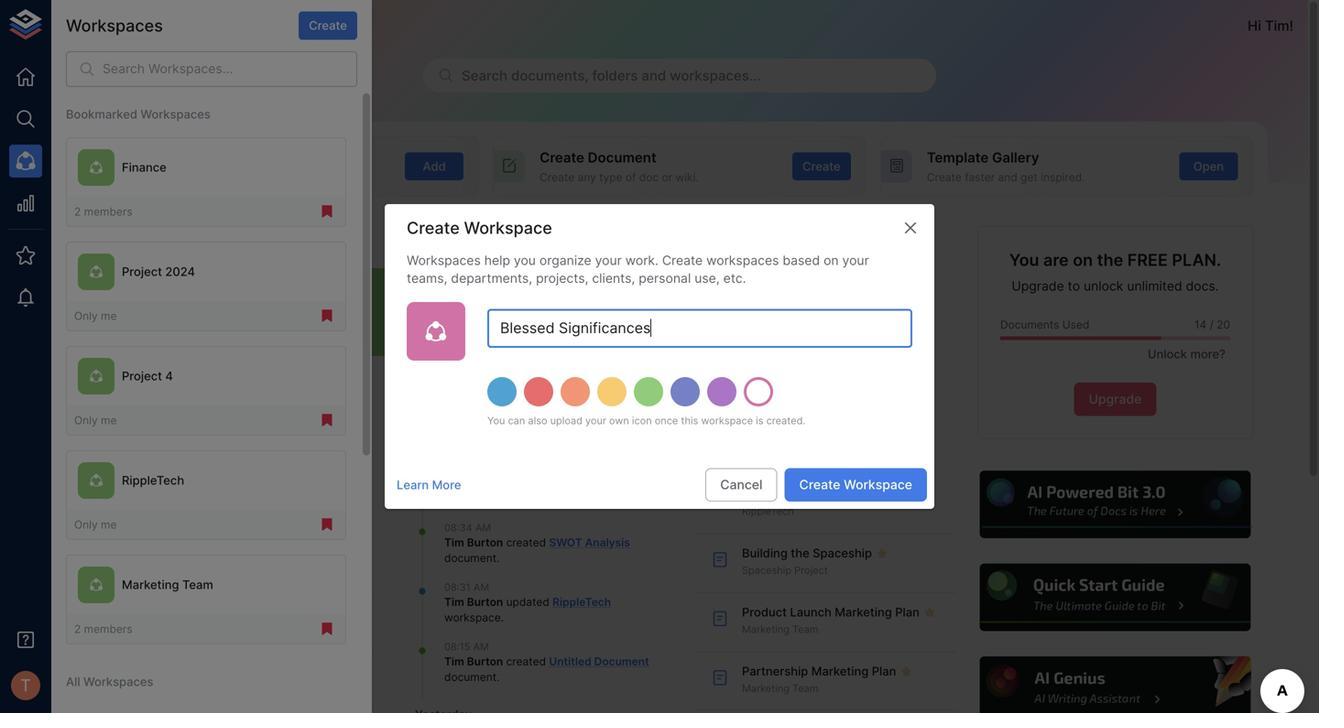 Task type: describe. For each thing, give the bounding box(es) containing it.
use,
[[695, 271, 720, 286]]

1 horizontal spatial 4
[[427, 365, 435, 379]]

0 vertical spatial plan
[[895, 605, 920, 620]]

any
[[578, 171, 596, 184]]

am for swot
[[475, 522, 491, 534]]

1 horizontal spatial project 4
[[384, 365, 435, 379]]

marketing team for partnership
[[742, 683, 818, 695]]

search
[[462, 67, 508, 84]]

workspaces...
[[670, 67, 761, 84]]

own
[[609, 415, 629, 427]]

rippletech link
[[553, 596, 611, 609]]

tim for untitled document
[[444, 656, 464, 669]]

icon
[[632, 415, 652, 427]]

add button
[[405, 152, 464, 181]]

20
[[1217, 319, 1230, 332]]

0 vertical spatial create workspace
[[407, 218, 552, 238]]

swot analysis finance
[[161, 487, 247, 518]]

untitled document inside untitled document link
[[161, 546, 268, 561]]

rippletech inside 08:31 am tim burton updated rippletech workspace .
[[553, 596, 611, 609]]

. for untitled
[[497, 671, 500, 684]]

1 horizontal spatial untitled document
[[742, 487, 849, 502]]

document inside create document create any type of doc or wiki.
[[588, 149, 657, 166]]

search documents, folders and workspaces... button
[[423, 59, 936, 93]]

free
[[1128, 250, 1168, 270]]

work.
[[625, 253, 659, 268]]

search documents, folders and workspaces...
[[462, 67, 761, 84]]

0 vertical spatial create button
[[299, 12, 357, 40]]

team down launch
[[792, 624, 818, 636]]

based
[[783, 253, 820, 268]]

3 help image from the top
[[978, 654, 1253, 714]]

untitled inside untitled document link
[[161, 546, 207, 561]]

updated
[[506, 596, 550, 609]]

spaceship project
[[742, 565, 828, 577]]

document for swot analysis
[[444, 552, 497, 565]]

unlock more? button
[[1138, 340, 1230, 368]]

burton for swot
[[467, 536, 503, 550]]

to
[[1068, 279, 1080, 294]]

bookmark workspace button
[[727, 268, 815, 356]]

members inside marketing team 2 members
[[637, 383, 682, 395]]

and inside button
[[642, 67, 666, 84]]

r
[[73, 18, 81, 33]]

workspaces inside workspaces help you organize your work. create workspaces based on your teams, departments, projects, clients, personal use, etc.
[[407, 253, 481, 268]]

team up memo for acme
[[182, 578, 213, 592]]

documents,
[[511, 67, 589, 84]]

am for untitled
[[473, 641, 489, 653]]

project 4 link
[[359, 268, 460, 396]]

and inside template gallery create faster and get inspired.
[[998, 171, 1018, 184]]

workspace inside button
[[745, 328, 797, 340]]

workspace inside 08:31 am tim burton updated rippletech workspace .
[[444, 611, 501, 625]]

tim for rippletech
[[444, 596, 464, 609]]

workspaces
[[706, 253, 779, 268]]

all
[[66, 675, 80, 690]]

08:34
[[444, 522, 472, 534]]

team down partnership marketing plan
[[792, 683, 818, 695]]

upload
[[550, 415, 583, 427]]

also
[[528, 415, 547, 427]]

create document create any type of doc or wiki.
[[540, 149, 699, 184]]

enterprises
[[141, 17, 217, 34]]

you are on the free plan. upgrade to unlock unlimited docs.
[[1009, 250, 1221, 294]]

marketing team 2 members
[[609, 365, 701, 395]]

document up acme
[[210, 546, 268, 561]]

memo
[[161, 605, 197, 620]]

1 help image from the top
[[978, 469, 1253, 542]]

etc.
[[723, 271, 746, 286]]

on inside workspaces help you organize your work. create workspaces based on your teams, departments, projects, clients, personal use, etc.
[[824, 253, 839, 268]]

open
[[1194, 159, 1224, 174]]

clients,
[[592, 271, 635, 286]]

0 vertical spatial spaceship
[[813, 546, 872, 561]]

it
[[260, 171, 267, 184]]

08:31
[[444, 582, 471, 594]]

cancel button
[[706, 469, 777, 502]]

marketing team for product
[[742, 624, 818, 636]]

projects,
[[536, 271, 589, 286]]

members inside finance 2 members
[[146, 383, 191, 395]]

08:15 am tim burton created untitled document document .
[[444, 641, 649, 684]]

finance for finance 2 members
[[142, 365, 186, 379]]

2 remove bookmark image from the top
[[319, 517, 335, 533]]

teams,
[[407, 271, 448, 286]]

swot inside '08:34 am tim burton created swot analysis document .'
[[549, 536, 582, 550]]

workspace inside add workspace collaborate or make it private.
[[183, 149, 258, 166]]

created.
[[766, 415, 806, 427]]

swot analysis link
[[549, 536, 630, 550]]

t
[[20, 676, 31, 696]]

folders
[[592, 67, 638, 84]]

08:34 am tim burton created swot analysis document .
[[444, 522, 630, 565]]

created for untitled
[[506, 656, 546, 669]]

is
[[756, 415, 764, 427]]

create workspace inside button
[[799, 477, 912, 493]]

unlock more?
[[1148, 347, 1226, 361]]

acme
[[219, 605, 253, 620]]

2 inside marketing team 2 members
[[628, 383, 634, 395]]

building
[[742, 546, 788, 561]]

workspaces help you organize your work. create workspaces based on your teams, departments, projects, clients, personal use, etc.
[[407, 253, 869, 286]]

unlock
[[1148, 347, 1187, 361]]

1 horizontal spatial bookmarked
[[137, 227, 227, 245]]

0 vertical spatial bookmarked workspaces
[[66, 107, 211, 121]]

create inside button
[[799, 477, 841, 493]]

personal
[[639, 271, 691, 286]]

once
[[655, 415, 678, 427]]

/
[[1210, 319, 1214, 332]]

create workspace button
[[785, 469, 927, 502]]

finance 2 members
[[137, 365, 191, 395]]

private.
[[270, 171, 309, 184]]

you can also upload your own icon once this workspace is created.
[[487, 415, 806, 427]]

project 2024
[[122, 265, 195, 279]]

08:15
[[444, 641, 470, 653]]

0 horizontal spatial bookmarked
[[66, 107, 137, 121]]

1 vertical spatial plan
[[872, 664, 896, 679]]

document inside 08:15 am tim burton created untitled document document .
[[594, 656, 649, 669]]

more?
[[1190, 347, 1226, 361]]

the inside you are on the free plan. upgrade to unlock unlimited docs.
[[1097, 250, 1123, 270]]

you for are
[[1009, 250, 1039, 270]]

bookmark workspace
[[745, 314, 797, 340]]

recent
[[137, 441, 187, 459]]

members up project 2024
[[84, 205, 133, 218]]

rippletech down cancel button
[[742, 506, 794, 518]]

product launch marketing plan
[[742, 605, 920, 620]]

2 help image from the top
[[978, 562, 1253, 634]]

1 vertical spatial bookmarked workspaces
[[137, 227, 318, 245]]

tim for swot analysis
[[444, 536, 464, 550]]

me for rippletech
[[101, 518, 117, 532]]

only for rippletech
[[74, 518, 98, 532]]

launch
[[790, 605, 832, 620]]

create workspace dialog
[[385, 204, 934, 509]]

collaborate
[[153, 171, 213, 184]]

0 vertical spatial marketing team
[[122, 578, 213, 592]]

remove bookmark image for team
[[319, 621, 335, 638]]

0 horizontal spatial project 4
[[122, 369, 173, 383]]

partnership
[[742, 664, 808, 679]]

learn more button
[[392, 471, 466, 499]]

plan.
[[1172, 250, 1221, 270]]

building the spaceship
[[742, 546, 872, 561]]

only me for project 2024
[[74, 309, 117, 323]]

0 vertical spatial documents
[[1000, 319, 1059, 332]]

of
[[626, 171, 636, 184]]

Marketing Team, Project X, Personal, etc. text field
[[487, 310, 912, 348]]

learn
[[397, 478, 429, 492]]

make
[[229, 171, 257, 184]]

for
[[200, 605, 216, 620]]



Task type: vqa. For each thing, say whether or not it's contained in the screenshot.


Task type: locate. For each thing, give the bounding box(es) containing it.
2 members up all workspaces
[[74, 623, 133, 636]]

untitled down swot analysis finance
[[161, 546, 207, 561]]

members up recent
[[146, 383, 191, 395]]

0 vertical spatial help image
[[978, 469, 1253, 542]]

team down marketing team, project x, personal, etc. text field
[[670, 365, 701, 379]]

add inside button
[[423, 159, 446, 174]]

tim down 08:31
[[444, 596, 464, 609]]

1 or from the left
[[216, 171, 226, 184]]

0 vertical spatial remove bookmark image
[[319, 204, 335, 220]]

analysis inside swot analysis finance
[[200, 487, 247, 502]]

marketing down partnership
[[742, 683, 790, 695]]

1 horizontal spatial create button
[[792, 152, 851, 181]]

open button
[[1180, 152, 1238, 181]]

. down 08:31 am tim burton updated rippletech workspace .
[[497, 671, 500, 684]]

0 horizontal spatial and
[[642, 67, 666, 84]]

2 burton from the top
[[467, 596, 503, 609]]

0 vertical spatial workspace
[[183, 149, 258, 166]]

created
[[506, 536, 546, 550], [506, 656, 546, 669]]

cancel
[[720, 477, 763, 493]]

created down 08:31 am tim burton updated rippletech workspace .
[[506, 656, 546, 669]]

marketing team down partnership
[[742, 683, 818, 695]]

unlimited
[[1127, 279, 1182, 294]]

1 horizontal spatial documents
[[1000, 319, 1059, 332]]

only me for rippletech
[[74, 518, 117, 532]]

analysis
[[200, 487, 247, 502], [585, 536, 630, 550]]

0 vertical spatial remove bookmark image
[[319, 308, 335, 324]]

2 vertical spatial remove bookmark image
[[319, 621, 335, 638]]

0 horizontal spatial the
[[791, 546, 810, 561]]

1 vertical spatial workspace
[[464, 218, 552, 238]]

create inside template gallery create faster and get inspired.
[[927, 171, 962, 184]]

add for add workspace collaborate or make it private.
[[153, 149, 180, 166]]

tim inside 08:31 am tim burton updated rippletech workspace .
[[444, 596, 464, 609]]

2 vertical spatial am
[[473, 641, 489, 653]]

marketing team down product
[[742, 624, 818, 636]]

3 burton from the top
[[467, 656, 503, 669]]

partnership marketing plan
[[742, 664, 896, 679]]

unlock
[[1084, 279, 1124, 294]]

template gallery create faster and get inspired.
[[927, 149, 1085, 184]]

recent documents
[[137, 441, 272, 459]]

1 horizontal spatial or
[[662, 171, 673, 184]]

1 vertical spatial am
[[474, 582, 489, 594]]

the
[[1097, 250, 1123, 270], [791, 546, 810, 561]]

tim inside '08:34 am tim burton created swot analysis document .'
[[444, 536, 464, 550]]

rippletech only me
[[501, 365, 563, 395]]

1 vertical spatial remove bookmark image
[[319, 517, 335, 533]]

created inside 08:15 am tim burton created untitled document document .
[[506, 656, 546, 669]]

departments,
[[451, 271, 532, 286]]

your for teams,
[[595, 253, 622, 268]]

Search Workspaces... text field
[[103, 51, 357, 87]]

today
[[415, 484, 450, 498]]

marketing down product launch marketing plan
[[811, 664, 869, 679]]

on right based
[[824, 253, 839, 268]]

. inside 08:31 am tim burton updated rippletech workspace .
[[501, 611, 504, 625]]

2 vertical spatial burton
[[467, 656, 503, 669]]

can
[[508, 415, 525, 427]]

1 horizontal spatial spaceship
[[813, 546, 872, 561]]

1 vertical spatial swot
[[549, 536, 582, 550]]

1 horizontal spatial untitled
[[549, 656, 592, 669]]

1 created from the top
[[506, 536, 546, 550]]

2 vertical spatial workspace
[[444, 611, 501, 625]]

burton down 08:15 in the bottom left of the page
[[467, 656, 503, 669]]

1 vertical spatial upgrade
[[1089, 392, 1142, 407]]

you inside you are on the free plan. upgrade to unlock unlimited docs.
[[1009, 250, 1039, 270]]

remove bookmark image
[[319, 308, 335, 324], [319, 517, 335, 533], [319, 621, 335, 638]]

faster
[[965, 171, 995, 184]]

finance for finance
[[122, 160, 167, 175]]

create inside workspaces help you organize your work. create workspaces based on your teams, departments, projects, clients, personal use, etc.
[[662, 253, 703, 268]]

0 horizontal spatial documents
[[191, 441, 272, 459]]

am right "08:34"
[[475, 522, 491, 534]]

workspace inside create workspace button
[[844, 477, 912, 493]]

0 horizontal spatial create button
[[299, 12, 357, 40]]

2 members for marketing team
[[74, 623, 133, 636]]

finance inside swot analysis finance
[[161, 506, 199, 518]]

organize
[[539, 253, 591, 268]]

1 vertical spatial created
[[506, 656, 546, 669]]

only me for project 4
[[74, 414, 117, 427]]

0 vertical spatial untitled document link
[[114, 534, 375, 594]]

me for project 4
[[101, 414, 117, 427]]

1 vertical spatial untitled document
[[161, 546, 268, 561]]

your left own
[[585, 415, 606, 427]]

0 horizontal spatial create workspace
[[407, 218, 552, 238]]

document
[[588, 149, 657, 166], [790, 487, 849, 502], [210, 546, 268, 561], [594, 656, 649, 669]]

workspace up 08:15 in the bottom left of the page
[[444, 611, 501, 625]]

. inside '08:34 am tim burton created swot analysis document .'
[[497, 552, 500, 565]]

workspace inside dialog
[[701, 415, 753, 427]]

tim down 08:15 in the bottom left of the page
[[444, 656, 464, 669]]

workspace left is
[[701, 415, 753, 427]]

1 horizontal spatial and
[[998, 171, 1018, 184]]

team
[[670, 365, 701, 379], [182, 578, 213, 592], [792, 624, 818, 636], [792, 683, 818, 695]]

1 horizontal spatial workspace
[[464, 218, 552, 238]]

memo for acme
[[161, 605, 253, 620]]

create button
[[299, 12, 357, 40], [792, 152, 851, 181]]

analysis down recent documents
[[200, 487, 247, 502]]

bookmarked workspaces
[[66, 107, 211, 121], [137, 227, 318, 245]]

hi
[[1248, 17, 1261, 34]]

members
[[84, 205, 133, 218], [146, 383, 191, 395], [637, 383, 682, 395], [84, 623, 133, 636]]

only for project 4
[[74, 414, 98, 427]]

only me
[[74, 309, 117, 323], [74, 414, 117, 427], [74, 518, 117, 532]]

untitled document down swot analysis finance
[[161, 546, 268, 561]]

2 members up project 2024
[[74, 205, 133, 218]]

me for project 2024
[[101, 309, 117, 323]]

1 vertical spatial .
[[501, 611, 504, 625]]

marketing right launch
[[835, 605, 892, 620]]

1 vertical spatial document
[[444, 671, 497, 684]]

0 horizontal spatial or
[[216, 171, 226, 184]]

add
[[153, 149, 180, 166], [423, 159, 446, 174]]

tim down "08:34"
[[444, 536, 464, 550]]

bookmarked down rogue
[[66, 107, 137, 121]]

analysis up rippletech link
[[585, 536, 630, 550]]

untitled inside 08:15 am tim burton created untitled document document .
[[549, 656, 592, 669]]

document up 08:31
[[444, 552, 497, 565]]

create
[[309, 18, 347, 33], [540, 149, 584, 166], [802, 159, 841, 174], [540, 171, 575, 184], [927, 171, 962, 184], [407, 218, 460, 238], [662, 253, 703, 268], [799, 477, 841, 493]]

2 vertical spatial help image
[[978, 654, 1253, 714]]

untitled document up building the spaceship
[[742, 487, 849, 502]]

0 horizontal spatial 4
[[165, 369, 173, 383]]

add for add
[[423, 159, 446, 174]]

rippletech up also
[[501, 365, 563, 379]]

are
[[1043, 250, 1069, 270]]

all workspaces
[[66, 675, 153, 690]]

. up 08:15 am tim burton created untitled document document .
[[501, 611, 504, 625]]

created for swot
[[506, 536, 546, 550]]

burton inside 08:31 am tim burton updated rippletech workspace .
[[467, 596, 503, 609]]

2024
[[165, 265, 195, 279]]

2 vertical spatial untitled
[[549, 656, 592, 669]]

0 horizontal spatial workspace
[[183, 149, 258, 166]]

burton down "08:34"
[[467, 536, 503, 550]]

1 vertical spatial documents
[[191, 441, 272, 459]]

rippletech down recent
[[122, 474, 184, 488]]

help
[[484, 253, 510, 268]]

2 vertical spatial finance
[[161, 506, 199, 518]]

workspace
[[183, 149, 258, 166], [464, 218, 552, 238], [844, 477, 912, 493]]

swot inside swot analysis finance
[[161, 487, 197, 502]]

0 vertical spatial finance
[[122, 160, 167, 175]]

burton for rippletech
[[467, 596, 503, 609]]

1 vertical spatial and
[[998, 171, 1018, 184]]

project 4
[[384, 365, 435, 379], [122, 369, 173, 383]]

tim inside 08:15 am tim burton created untitled document document .
[[444, 656, 464, 669]]

3 remove bookmark image from the top
[[319, 621, 335, 638]]

am right 08:31
[[474, 582, 489, 594]]

2 inside finance 2 members
[[137, 383, 143, 395]]

or inside create document create any type of doc or wiki.
[[662, 171, 673, 184]]

0 horizontal spatial you
[[487, 415, 505, 427]]

burton down 08:31
[[467, 596, 503, 609]]

1 vertical spatial analysis
[[585, 536, 630, 550]]

you for can
[[487, 415, 505, 427]]

1 vertical spatial create workspace
[[799, 477, 912, 493]]

1 vertical spatial only me
[[74, 414, 117, 427]]

08:31 am tim burton updated rippletech workspace .
[[444, 582, 611, 625]]

template
[[927, 149, 989, 166]]

or right doc
[[662, 171, 673, 184]]

1 vertical spatial untitled document link
[[549, 656, 649, 669]]

untitled document link up acme
[[114, 534, 375, 594]]

your up clients,
[[595, 253, 622, 268]]

bookmark
[[748, 314, 795, 326]]

memo for acme link
[[114, 594, 375, 653]]

0 vertical spatial workspace
[[745, 328, 797, 340]]

rogue enterprises
[[95, 17, 217, 34]]

swot
[[161, 487, 197, 502], [549, 536, 582, 550]]

upgrade inside upgrade button
[[1089, 392, 1142, 407]]

0 vertical spatial burton
[[467, 536, 503, 550]]

untitled document link
[[114, 534, 375, 594], [549, 656, 649, 669]]

untitled down rippletech link
[[549, 656, 592, 669]]

the up unlock
[[1097, 250, 1123, 270]]

0 horizontal spatial on
[[824, 253, 839, 268]]

create workspace up building the spaceship
[[799, 477, 912, 493]]

2 vertical spatial workspace
[[844, 477, 912, 493]]

untitled up building
[[742, 487, 787, 502]]

your right based
[[842, 253, 869, 268]]

0 horizontal spatial spaceship
[[742, 565, 792, 577]]

analysis inside '08:34 am tim burton created swot analysis document .'
[[585, 536, 630, 550]]

spaceship down building
[[742, 565, 792, 577]]

me inside rippletech only me
[[537, 383, 552, 395]]

am right 08:15 in the bottom left of the page
[[473, 641, 489, 653]]

or left make
[[216, 171, 226, 184]]

am inside '08:34 am tim burton created swot analysis document .'
[[475, 522, 491, 534]]

you left are
[[1009, 250, 1039, 270]]

remove bookmark image for 2024
[[319, 308, 335, 324]]

1 horizontal spatial analysis
[[585, 536, 630, 550]]

1 only me from the top
[[74, 309, 117, 323]]

and down gallery
[[998, 171, 1018, 184]]

1 remove bookmark image from the top
[[319, 204, 335, 220]]

2 members
[[74, 205, 133, 218], [74, 623, 133, 636]]

add workspace collaborate or make it private.
[[153, 149, 309, 184]]

spaceship up spaceship project
[[813, 546, 872, 561]]

1 vertical spatial burton
[[467, 596, 503, 609]]

0 vertical spatial untitled
[[742, 487, 787, 502]]

on right are
[[1073, 250, 1093, 270]]

t button
[[5, 666, 46, 706]]

inspired.
[[1041, 171, 1085, 184]]

or inside add workspace collaborate or make it private.
[[216, 171, 226, 184]]

1 vertical spatial 2 members
[[74, 623, 133, 636]]

1 vertical spatial you
[[487, 415, 505, 427]]

doc
[[639, 171, 659, 184]]

1 vertical spatial help image
[[978, 562, 1253, 634]]

0 horizontal spatial untitled
[[161, 546, 207, 561]]

document up of on the left top
[[588, 149, 657, 166]]

2 document from the top
[[444, 671, 497, 684]]

0 vertical spatial upgrade
[[1012, 279, 1064, 294]]

!
[[1290, 17, 1294, 34]]

0 vertical spatial document
[[444, 552, 497, 565]]

document up building the spaceship
[[790, 487, 849, 502]]

you left can
[[487, 415, 505, 427]]

2 members for finance
[[74, 205, 133, 218]]

2 vertical spatial marketing team
[[742, 683, 818, 695]]

0 vertical spatial .
[[497, 552, 500, 565]]

1 2 members from the top
[[74, 205, 133, 218]]

add inside add workspace collaborate or make it private.
[[153, 149, 180, 166]]

1 vertical spatial the
[[791, 546, 810, 561]]

more
[[432, 478, 461, 492]]

document inside '08:34 am tim burton created swot analysis document .'
[[444, 552, 497, 565]]

workspaces
[[66, 15, 163, 36], [141, 107, 211, 121], [230, 227, 318, 245], [407, 253, 481, 268], [83, 675, 153, 690]]

0 vertical spatial only me
[[74, 309, 117, 323]]

0 vertical spatial 2 members
[[74, 205, 133, 218]]

1 burton from the top
[[467, 536, 503, 550]]

am inside 08:15 am tim burton created untitled document document .
[[473, 641, 489, 653]]

burton for untitled
[[467, 656, 503, 669]]

workspace down bookmark
[[745, 328, 797, 340]]

members up all workspaces
[[84, 623, 133, 636]]

your for created.
[[585, 415, 606, 427]]

marketing team
[[122, 578, 213, 592], [742, 624, 818, 636], [742, 683, 818, 695]]

0 horizontal spatial untitled document link
[[114, 534, 375, 594]]

14 / 20
[[1195, 319, 1230, 332]]

on
[[1073, 250, 1093, 270], [824, 253, 839, 268]]

burton inside '08:34 am tim burton created swot analysis document .'
[[467, 536, 503, 550]]

am inside 08:31 am tim burton updated rippletech workspace .
[[474, 582, 489, 594]]

created inside '08:34 am tim burton created swot analysis document .'
[[506, 536, 546, 550]]

2 only me from the top
[[74, 414, 117, 427]]

bookmarked workspaces up collaborate
[[66, 107, 211, 121]]

0 vertical spatial bookmarked
[[66, 107, 137, 121]]

untitled
[[742, 487, 787, 502], [161, 546, 207, 561], [549, 656, 592, 669]]

and
[[642, 67, 666, 84], [998, 171, 1018, 184]]

rogue
[[95, 17, 138, 34]]

created up updated
[[506, 536, 546, 550]]

2 vertical spatial .
[[497, 671, 500, 684]]

only inside rippletech only me
[[513, 383, 534, 395]]

0 vertical spatial and
[[642, 67, 666, 84]]

swot down recent
[[161, 487, 197, 502]]

untitled document link down rippletech link
[[549, 656, 649, 669]]

bookmarked
[[66, 107, 137, 121], [137, 227, 227, 245]]

1 vertical spatial create button
[[792, 152, 851, 181]]

2 vertical spatial only me
[[74, 518, 117, 532]]

bookmarked workspaces up 2024
[[137, 227, 318, 245]]

1 remove bookmark image from the top
[[319, 308, 335, 324]]

am for rippletech
[[474, 582, 489, 594]]

and right 'folders'
[[642, 67, 666, 84]]

type
[[599, 171, 623, 184]]

you inside create workspace dialog
[[487, 415, 505, 427]]

remove bookmark image for project 4
[[319, 412, 335, 429]]

create workspace up help
[[407, 218, 552, 238]]

this
[[681, 415, 698, 427]]

0 vertical spatial swot
[[161, 487, 197, 502]]

2 horizontal spatial workspace
[[844, 477, 912, 493]]

2 or from the left
[[662, 171, 673, 184]]

swot up rippletech link
[[549, 536, 582, 550]]

0 vertical spatial analysis
[[200, 487, 247, 502]]

upgrade down unlock more? button
[[1089, 392, 1142, 407]]

upgrade down are
[[1012, 279, 1064, 294]]

wiki.
[[676, 171, 699, 184]]

workspace
[[745, 328, 797, 340], [701, 415, 753, 427], [444, 611, 501, 625]]

documents left "used"
[[1000, 319, 1059, 332]]

2 2 members from the top
[[74, 623, 133, 636]]

document for untitled document
[[444, 671, 497, 684]]

0 vertical spatial created
[[506, 536, 546, 550]]

marketing team up memo
[[122, 578, 213, 592]]

. inside 08:15 am tim burton created untitled document document .
[[497, 671, 500, 684]]

spaceship
[[813, 546, 872, 561], [742, 565, 792, 577]]

1 horizontal spatial untitled document link
[[549, 656, 649, 669]]

document inside 08:15 am tim burton created untitled document document .
[[444, 671, 497, 684]]

marketing inside marketing team 2 members
[[609, 365, 667, 379]]

2 remove bookmark image from the top
[[319, 412, 335, 429]]

0 horizontal spatial upgrade
[[1012, 279, 1064, 294]]

help image
[[978, 469, 1253, 542], [978, 562, 1253, 634], [978, 654, 1253, 714]]

on inside you are on the free plan. upgrade to unlock unlimited docs.
[[1073, 250, 1093, 270]]

you
[[514, 253, 536, 268]]

1 vertical spatial finance
[[142, 365, 186, 379]]

documents up swot analysis finance
[[191, 441, 272, 459]]

document down rippletech link
[[594, 656, 649, 669]]

upgrade inside you are on the free plan. upgrade to unlock unlimited docs.
[[1012, 279, 1064, 294]]

rippletech right updated
[[553, 596, 611, 609]]

marketing up memo
[[122, 578, 179, 592]]

team inside marketing team 2 members
[[670, 365, 701, 379]]

me
[[101, 309, 117, 323], [537, 383, 552, 395], [101, 414, 117, 427], [101, 518, 117, 532]]

remove bookmark image for finance
[[319, 204, 335, 220]]

tim right hi
[[1265, 17, 1290, 34]]

0 vertical spatial am
[[475, 522, 491, 534]]

document down 08:15 in the bottom left of the page
[[444, 671, 497, 684]]

1 vertical spatial bookmarked
[[137, 227, 227, 245]]

bookmarked up 2024
[[137, 227, 227, 245]]

burton inside 08:15 am tim burton created untitled document document .
[[467, 656, 503, 669]]

finance inside finance 2 members
[[142, 365, 186, 379]]

1 vertical spatial marketing team
[[742, 624, 818, 636]]

the up spaceship project
[[791, 546, 810, 561]]

marketing down product
[[742, 624, 790, 636]]

1 vertical spatial spaceship
[[742, 565, 792, 577]]

.
[[497, 552, 500, 565], [501, 611, 504, 625], [497, 671, 500, 684]]

. up 08:31 am tim burton updated rippletech workspace .
[[497, 552, 500, 565]]

2 created from the top
[[506, 656, 546, 669]]

gallery
[[992, 149, 1039, 166]]

0 vertical spatial untitled document
[[742, 487, 849, 502]]

0 horizontal spatial analysis
[[200, 487, 247, 502]]

members up once
[[637, 383, 682, 395]]

1 horizontal spatial on
[[1073, 250, 1093, 270]]

1 horizontal spatial create workspace
[[799, 477, 912, 493]]

marketing up icon
[[609, 365, 667, 379]]

. for swot
[[497, 552, 500, 565]]

0 horizontal spatial add
[[153, 149, 180, 166]]

1 horizontal spatial you
[[1009, 250, 1039, 270]]

1 horizontal spatial upgrade
[[1089, 392, 1142, 407]]

only for project 2024
[[74, 309, 98, 323]]

remove bookmark image
[[319, 204, 335, 220], [319, 412, 335, 429]]

1 vertical spatial workspace
[[701, 415, 753, 427]]

3 only me from the top
[[74, 518, 117, 532]]

1 document from the top
[[444, 552, 497, 565]]



